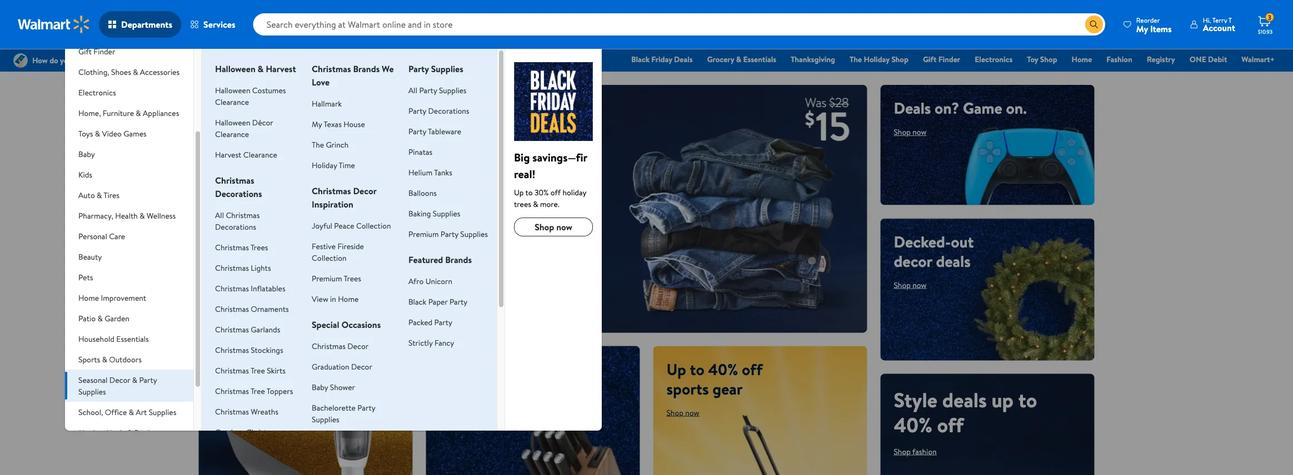 Task type: vqa. For each thing, say whether or not it's contained in the screenshot.
second Womens from left
no



Task type: describe. For each thing, give the bounding box(es) containing it.
toys & video games button
[[65, 123, 194, 144]]

fashion
[[913, 447, 937, 458]]

deals inside decked-out decor deals
[[937, 251, 971, 272]]

christmas tree skirts
[[215, 366, 286, 376]]

search icon image
[[1090, 20, 1099, 29]]

savings
[[212, 117, 261, 138]]

lights
[[251, 263, 271, 274]]

my texas house link
[[312, 119, 365, 130]]

tree for skirts
[[251, 366, 265, 376]]

furniture
[[103, 108, 134, 118]]

premium party supplies link
[[409, 229, 488, 240]]

& up "costumes"
[[258, 63, 264, 75]]

departments button
[[99, 11, 181, 38]]

helium tanks
[[409, 167, 453, 178]]

40% inside 'up to 40% off sports gear'
[[709, 359, 739, 381]]

special
[[312, 319, 339, 331]]

shop now link for up to 40% off sports gear
[[667, 408, 700, 419]]

registry
[[1147, 54, 1176, 65]]

up for style deals up to 40% off
[[992, 386, 1014, 414]]

deals for home deals up to 30% off
[[269, 253, 314, 281]]

premium for premium party supplies
[[409, 229, 439, 240]]

shop now for home deals up to 30% off
[[212, 338, 245, 349]]

electronics for electronics dropdown button
[[78, 87, 116, 98]]

now for deals on? game on.
[[913, 127, 927, 138]]

0 horizontal spatial harvest
[[215, 149, 242, 160]]

& right sports
[[102, 354, 107, 365]]

shop fashion
[[894, 447, 937, 458]]

party tableware
[[409, 126, 462, 137]]

0 horizontal spatial deals
[[675, 54, 693, 65]]

baby shower
[[312, 382, 355, 393]]

balloons link
[[409, 188, 437, 199]]

sports & outdoors
[[78, 354, 142, 365]]

school,
[[78, 407, 103, 418]]

services button
[[181, 11, 244, 38]]

accessories
[[140, 66, 180, 77]]

fashion
[[1107, 54, 1133, 65]]

baby shower link
[[312, 382, 355, 393]]

christmas for christmas garlands
[[215, 324, 249, 335]]

gift finder for gift finder dropdown button
[[78, 46, 115, 57]]

on.
[[1007, 97, 1028, 119]]

& left art
[[129, 407, 134, 418]]

toy shop link
[[1023, 53, 1063, 65]]

30% inside home deals up to 30% off
[[262, 278, 299, 306]]

party inside 'bachelorette party supplies'
[[358, 403, 376, 414]]

shop now link for deals on? game on.
[[894, 127, 927, 138]]

seasonal
[[78, 375, 108, 386]]

ornaments
[[251, 304, 289, 315]]

party up fancy
[[435, 317, 453, 328]]

seasonal decor & party supplies image
[[514, 62, 593, 141]]

shop now link for decked-out decor deals
[[894, 280, 927, 291]]

premium party supplies
[[409, 229, 488, 240]]

halloween for halloween & harvest
[[215, 63, 256, 75]]

special occasions
[[312, 319, 381, 331]]

now for home deals up to 30% off
[[231, 338, 245, 349]]

decorations inside all christmas decorations
[[215, 222, 256, 232]]

t
[[1229, 15, 1233, 25]]

peace
[[334, 220, 355, 231]]

music
[[106, 428, 125, 439]]

christmas for christmas inflatables
[[215, 283, 249, 294]]

huge
[[322, 97, 356, 119]]

registry link
[[1142, 53, 1181, 65]]

trees
[[514, 199, 532, 210]]

shop for home deals up to 30% off
[[212, 338, 229, 349]]

1 vertical spatial my
[[312, 119, 322, 130]]

tech
[[249, 97, 279, 119]]

off inside 'up to 40% off sports gear'
[[742, 359, 763, 381]]

featured
[[409, 254, 443, 266]]

decked-out decor deals
[[894, 231, 974, 272]]

holiday time link
[[312, 160, 355, 171]]

30% inside big savings—fir real! up to 30% off holiday trees & more.
[[535, 187, 549, 198]]

kids
[[78, 169, 92, 180]]

& right the toys
[[95, 128, 100, 139]]

home, furniture & appliances button
[[65, 103, 194, 123]]

christmas inside all christmas decorations
[[226, 210, 260, 221]]

on?
[[935, 97, 960, 119]]

christmas stockings
[[215, 345, 283, 356]]

my texas house
[[312, 119, 365, 130]]

clothing, shoes & accessories
[[78, 66, 180, 77]]

baby for baby shower
[[312, 382, 328, 393]]

collection for peace
[[356, 220, 391, 231]]

halloween for halloween costumes clearance
[[215, 85, 250, 96]]

art
[[136, 407, 147, 418]]

seasonal decor & party supplies button
[[65, 370, 194, 403]]

decor
[[894, 251, 933, 272]]

kids button
[[65, 165, 194, 185]]

christmas inside outdoor christmas décor
[[246, 427, 280, 438]]

we
[[382, 63, 394, 75]]

costumes
[[252, 85, 286, 96]]

one debit
[[1190, 54, 1228, 65]]

trees for premium trees
[[344, 273, 361, 284]]

reorder my items
[[1137, 15, 1173, 35]]

40% inside style deals up to 40% off
[[894, 411, 933, 439]]

toys
[[78, 128, 93, 139]]

& inside big savings—fir real! up to 30% off holiday trees & more.
[[533, 199, 539, 210]]

trees for christmas trees
[[251, 242, 268, 253]]

tree for toppers
[[251, 386, 265, 397]]

christmas for christmas trees
[[215, 242, 249, 253]]

essentials inside "link"
[[744, 54, 777, 65]]

decor for graduation decor
[[351, 362, 372, 373]]

personal
[[78, 231, 107, 242]]

baby button
[[65, 144, 194, 165]]

up inside 'up to 40% off sports gear'
[[667, 359, 687, 381]]

party up party tableware "link"
[[409, 105, 427, 116]]

1 horizontal spatial holiday
[[864, 54, 890, 65]]

texas
[[324, 119, 342, 130]]

toppers
[[267, 386, 293, 397]]

unicorn
[[426, 276, 453, 287]]

served
[[548, 359, 592, 381]]

packed party
[[409, 317, 453, 328]]

gift for gift finder link
[[924, 54, 937, 65]]

home for home improvement
[[78, 293, 99, 304]]

shop now for save big!
[[448, 306, 481, 317]]

time
[[339, 160, 355, 171]]

baby for baby
[[78, 149, 95, 160]]

party down party supplies
[[419, 85, 437, 96]]

decor for seasonal decor & party supplies
[[109, 375, 130, 386]]

stockings
[[251, 345, 283, 356]]

now for save big!
[[467, 306, 481, 317]]

party decorations link
[[409, 105, 470, 116]]

the for the holiday shop
[[850, 54, 863, 65]]

household essentials button
[[65, 329, 194, 350]]

helium
[[409, 167, 433, 178]]

now for up to 40% off sports gear
[[686, 408, 700, 419]]

home,
[[78, 108, 101, 118]]

shop for save big!
[[448, 306, 466, 317]]

patio & garden button
[[65, 309, 194, 329]]

collection for fireside
[[312, 253, 347, 264]]

style deals up to 40% off
[[894, 386, 1038, 439]]

grinch
[[326, 139, 349, 150]]

christmas lights link
[[215, 263, 271, 274]]

festive fireside collection
[[312, 241, 364, 264]]

shop inside 'link'
[[1041, 54, 1058, 65]]

shop for high tech gifts, huge savings
[[212, 146, 229, 157]]

all for christmas decorations
[[215, 210, 224, 221]]

to inside 'up to 40% off sports gear'
[[690, 359, 705, 381]]

bachelorette party supplies
[[312, 403, 376, 425]]

deals for style deals up to 40% off
[[943, 386, 987, 414]]

all christmas decorations link
[[215, 210, 260, 232]]

$10.93
[[1259, 28, 1273, 35]]

gift finder for gift finder link
[[924, 54, 961, 65]]

christmas for christmas brands we love
[[312, 63, 351, 75]]

games
[[124, 128, 147, 139]]

garden
[[105, 313, 129, 324]]

brands for featured
[[445, 254, 472, 266]]

christmas decor
[[312, 341, 369, 352]]

christmas for christmas tree skirts
[[215, 366, 249, 376]]

clothing,
[[78, 66, 109, 77]]

now for high tech gifts, huge savings
[[231, 146, 245, 157]]

care
[[109, 231, 125, 242]]

1 vertical spatial holiday
[[312, 160, 337, 171]]

party up pinatas link at left
[[409, 126, 427, 137]]

baking supplies link
[[409, 208, 461, 219]]



Task type: locate. For each thing, give the bounding box(es) containing it.
baking
[[409, 208, 431, 219]]

up inside style deals up to 40% off
[[992, 386, 1014, 414]]

premium down the baking
[[409, 229, 439, 240]]

1 vertical spatial clearance
[[215, 129, 249, 140]]

1 horizontal spatial the
[[850, 54, 863, 65]]

christmas down christmas garlands
[[215, 345, 249, 356]]

trees up lights
[[251, 242, 268, 253]]

0 vertical spatial décor
[[252, 117, 273, 128]]

trees up view in home link
[[344, 273, 361, 284]]

gift for gift finder dropdown button
[[78, 46, 92, 57]]

0 horizontal spatial up
[[212, 278, 234, 306]]

decorations up christmas trees
[[215, 222, 256, 232]]

1 vertical spatial decorations
[[215, 188, 262, 200]]

brands inside the christmas brands we love
[[353, 63, 380, 75]]

clearance down the halloween décor clearance link
[[243, 149, 277, 160]]

supplies down "bachelorette"
[[312, 415, 340, 425]]

1 horizontal spatial décor
[[252, 117, 273, 128]]

deals right style
[[943, 386, 987, 414]]

0 horizontal spatial my
[[312, 119, 322, 130]]

pinatas link
[[409, 147, 433, 157]]

tree
[[251, 366, 265, 376], [251, 386, 265, 397]]

clearance inside halloween costumes clearance
[[215, 96, 249, 107]]

decor inside the seasonal decor & party supplies
[[109, 375, 130, 386]]

party down sports & outdoors "dropdown button"
[[139, 375, 157, 386]]

halloween costumes clearance
[[215, 85, 286, 107]]

1 horizontal spatial 40%
[[894, 411, 933, 439]]

the for the grinch
[[312, 139, 324, 150]]

1 horizontal spatial finder
[[939, 54, 961, 65]]

black left paper
[[409, 297, 427, 307]]

afro
[[409, 276, 424, 287]]

to inside style deals up to 40% off
[[1019, 386, 1038, 414]]

1 horizontal spatial trees
[[344, 273, 361, 284]]

pharmacy, health & wellness
[[78, 210, 176, 221]]

clearance for halloween décor clearance
[[215, 129, 249, 140]]

1 vertical spatial 40%
[[894, 411, 933, 439]]

supplies inside the seasonal decor & party supplies
[[78, 387, 106, 398]]

fireside
[[338, 241, 364, 252]]

christmas down christmas trees
[[215, 263, 249, 274]]

electronics for the electronics "link"
[[975, 54, 1013, 65]]

harvest clearance
[[215, 149, 277, 160]]

hi,
[[1204, 15, 1212, 25]]

decor for christmas decor inspiration
[[353, 185, 377, 197]]

home for home deals are served
[[440, 359, 480, 381]]

0 vertical spatial clearance
[[215, 96, 249, 107]]

decor down occasions
[[348, 341, 369, 352]]

premium up in
[[312, 273, 342, 284]]

0 vertical spatial 30%
[[535, 187, 549, 198]]

baby down the toys
[[78, 149, 95, 160]]

brands left we
[[353, 63, 380, 75]]

halloween up halloween costumes clearance
[[215, 63, 256, 75]]

harvest up "costumes"
[[266, 63, 296, 75]]

save
[[440, 242, 511, 291]]

1 halloween from the top
[[215, 63, 256, 75]]

2 vertical spatial clearance
[[243, 149, 277, 160]]

christmas for christmas lights
[[215, 263, 249, 274]]

1 tree from the top
[[251, 366, 265, 376]]

1 horizontal spatial baby
[[312, 382, 328, 393]]

0 horizontal spatial black
[[409, 297, 427, 307]]

party right "bachelorette"
[[358, 403, 376, 414]]

christmas for christmas wreaths
[[215, 407, 249, 418]]

all down party supplies
[[409, 85, 418, 96]]

& left 'tires'
[[97, 190, 102, 201]]

to inside big savings—fir real! up to 30% off holiday trees & more.
[[526, 187, 533, 198]]

strictly fancy
[[409, 338, 454, 349]]

christmas ornaments
[[215, 304, 289, 315]]

brands
[[353, 63, 380, 75], [445, 254, 472, 266]]

gift finder up on?
[[924, 54, 961, 65]]

1 vertical spatial essentials
[[116, 334, 149, 345]]

appliances
[[143, 108, 179, 118]]

deals inside home deals up to 30% off
[[269, 253, 314, 281]]

& inside the seasonal decor & party supplies
[[132, 375, 137, 386]]

1 horizontal spatial deals
[[894, 97, 932, 119]]

services
[[204, 18, 236, 31]]

shop
[[892, 54, 909, 65], [1041, 54, 1058, 65], [894, 127, 911, 138], [212, 146, 229, 157], [535, 221, 555, 234], [894, 280, 911, 291], [448, 306, 466, 317], [212, 338, 229, 349], [667, 408, 684, 419], [894, 447, 911, 458]]

toy shop
[[1028, 54, 1058, 65]]

the right thanksgiving
[[850, 54, 863, 65]]

deals for home deals are served
[[484, 359, 519, 381]]

black for black paper party
[[409, 297, 427, 307]]

finder for gift finder link
[[939, 54, 961, 65]]

1 horizontal spatial gift
[[924, 54, 937, 65]]

premium trees link
[[312, 273, 361, 284]]

movies,
[[78, 428, 104, 439]]

big!
[[519, 242, 577, 291]]

house
[[344, 119, 365, 130]]

my left items
[[1137, 23, 1149, 35]]

0 vertical spatial my
[[1137, 23, 1149, 35]]

my left 'texas'
[[312, 119, 322, 130]]

gift finder inside dropdown button
[[78, 46, 115, 57]]

essentials right grocery
[[744, 54, 777, 65]]

gifts,
[[283, 97, 318, 119]]

party up all party supplies
[[409, 63, 429, 75]]

supplies inside 'bachelorette party supplies'
[[312, 415, 340, 425]]

0 vertical spatial collection
[[356, 220, 391, 231]]

30%
[[535, 187, 549, 198], [262, 278, 299, 306]]

0 horizontal spatial up
[[514, 187, 524, 198]]

off inside style deals up to 40% off
[[938, 411, 964, 439]]

up up trees
[[514, 187, 524, 198]]

more.
[[540, 199, 560, 210]]

christmas inflatables link
[[215, 283, 286, 294]]

electronics inside "link"
[[975, 54, 1013, 65]]

home inside home deals up to 30% off
[[212, 253, 265, 281]]

collection inside 'festive fireside collection'
[[312, 253, 347, 264]]

now right paper
[[467, 306, 481, 317]]

black friday deals
[[632, 54, 693, 65]]

brands for christmas
[[353, 63, 380, 75]]

1 vertical spatial collection
[[312, 253, 347, 264]]

christmas for christmas decor inspiration
[[312, 185, 351, 197]]

up
[[514, 187, 524, 198], [667, 359, 687, 381]]

black for black friday deals
[[632, 54, 650, 65]]

love
[[312, 76, 330, 88]]

1 horizontal spatial premium
[[409, 229, 439, 240]]

2 vertical spatial halloween
[[215, 117, 250, 128]]

décor inside outdoor christmas décor
[[215, 439, 236, 450]]

decor for christmas decor
[[348, 341, 369, 352]]

0 vertical spatial all
[[409, 85, 418, 96]]

& right music
[[127, 428, 133, 439]]

shop for deals on? game on.
[[894, 127, 911, 138]]

&
[[737, 54, 742, 65], [258, 63, 264, 75], [133, 66, 138, 77], [136, 108, 141, 118], [95, 128, 100, 139], [97, 190, 102, 201], [533, 199, 539, 210], [140, 210, 145, 221], [98, 313, 103, 324], [102, 354, 107, 365], [132, 375, 137, 386], [129, 407, 134, 418], [127, 428, 133, 439]]

christmas down christmas lights
[[215, 283, 249, 294]]

home inside dropdown button
[[78, 293, 99, 304]]

afro unicorn link
[[409, 276, 453, 287]]

christmas for christmas tree toppers
[[215, 386, 249, 397]]

essentials down "patio & garden" dropdown button
[[116, 334, 149, 345]]

hallmark link
[[312, 98, 342, 109]]

halloween inside 'halloween décor clearance'
[[215, 117, 250, 128]]

0 horizontal spatial gift finder
[[78, 46, 115, 57]]

tree up wreaths
[[251, 386, 265, 397]]

0 vertical spatial decorations
[[428, 105, 470, 116]]

1 vertical spatial décor
[[215, 439, 236, 450]]

0 horizontal spatial collection
[[312, 253, 347, 264]]

0 horizontal spatial gift
[[78, 46, 92, 57]]

auto & tires button
[[65, 185, 194, 206]]

clearance inside 'halloween décor clearance'
[[215, 129, 249, 140]]

now down the 'sports' at the right of page
[[686, 408, 700, 419]]

collection right peace
[[356, 220, 391, 231]]

view in home link
[[312, 294, 359, 305]]

christmas
[[312, 63, 351, 75], [215, 175, 254, 187], [312, 185, 351, 197], [226, 210, 260, 221], [215, 242, 249, 253], [215, 263, 249, 274], [215, 283, 249, 294], [215, 304, 249, 315], [215, 324, 249, 335], [312, 341, 346, 352], [215, 345, 249, 356], [215, 366, 249, 376], [215, 386, 249, 397], [215, 407, 249, 418], [246, 427, 280, 438]]

Search search field
[[253, 13, 1106, 36]]

0 vertical spatial brands
[[353, 63, 380, 75]]

decorations up tableware
[[428, 105, 470, 116]]

deals
[[937, 251, 971, 272], [269, 253, 314, 281], [484, 359, 519, 381], [943, 386, 987, 414]]

gift right the holiday shop link
[[924, 54, 937, 65]]

0 vertical spatial essentials
[[744, 54, 777, 65]]

walmart+
[[1242, 54, 1276, 65]]

all inside all christmas decorations
[[215, 210, 224, 221]]

supplies up all party supplies
[[431, 63, 464, 75]]

christmas down harvest clearance
[[215, 175, 254, 187]]

now down decor
[[913, 280, 927, 291]]

harvest down savings
[[215, 149, 242, 160]]

all down christmas decorations
[[215, 210, 224, 221]]

home for home deals up to 30% off
[[212, 253, 265, 281]]

clearance
[[215, 96, 249, 107], [215, 129, 249, 140], [243, 149, 277, 160]]

baby left shower
[[312, 382, 328, 393]]

1 horizontal spatial all
[[409, 85, 418, 96]]

1 horizontal spatial black
[[632, 54, 650, 65]]

packed
[[409, 317, 433, 328]]

collection down festive
[[312, 253, 347, 264]]

bachelorette party supplies link
[[312, 403, 376, 425]]

0 horizontal spatial finder
[[94, 46, 115, 57]]

clearance up savings
[[215, 96, 249, 107]]

finder up clothing,
[[94, 46, 115, 57]]

christmas up the christmas wreaths link
[[215, 386, 249, 397]]

decor up shower
[[351, 362, 372, 373]]

premium for premium trees
[[312, 273, 342, 284]]

big
[[514, 150, 530, 165]]

0 horizontal spatial trees
[[251, 242, 268, 253]]

gift inside dropdown button
[[78, 46, 92, 57]]

décor inside 'halloween décor clearance'
[[252, 117, 273, 128]]

0 horizontal spatial brands
[[353, 63, 380, 75]]

0 horizontal spatial the
[[312, 139, 324, 150]]

2 vertical spatial decorations
[[215, 222, 256, 232]]

shop for decked-out decor deals
[[894, 280, 911, 291]]

& right trees
[[533, 199, 539, 210]]

1 vertical spatial up
[[992, 386, 1014, 414]]

essentials inside dropdown button
[[116, 334, 149, 345]]

the inside the holiday shop link
[[850, 54, 863, 65]]

finder for gift finder dropdown button
[[94, 46, 115, 57]]

electronics left toy
[[975, 54, 1013, 65]]

tree left 'skirts'
[[251, 366, 265, 376]]

outdoor christmas décor link
[[215, 427, 280, 450]]

off inside home deals up to 30% off
[[212, 303, 239, 331]]

personal care button
[[65, 226, 194, 247]]

0 vertical spatial deals
[[675, 54, 693, 65]]

now for decked-out decor deals
[[913, 280, 927, 291]]

now
[[913, 127, 927, 138], [231, 146, 245, 157], [557, 221, 573, 234], [913, 280, 927, 291], [467, 306, 481, 317], [231, 338, 245, 349], [686, 408, 700, 419]]

1 horizontal spatial up
[[992, 386, 1014, 414]]

supplies down seasonal
[[78, 387, 106, 398]]

halloween for halloween décor clearance
[[215, 117, 250, 128]]

festive fireside collection link
[[312, 241, 364, 264]]

my inside "reorder my items"
[[1137, 23, 1149, 35]]

graduation decor
[[312, 362, 372, 373]]

& down sports & outdoors "dropdown button"
[[132, 375, 137, 386]]

1 vertical spatial all
[[215, 210, 224, 221]]

game
[[964, 97, 1003, 119]]

real!
[[514, 166, 536, 182]]

christmas up christmas lights
[[215, 242, 249, 253]]

0 horizontal spatial essentials
[[116, 334, 149, 345]]

halloween down 'halloween costumes clearance' link
[[215, 117, 250, 128]]

thanksgiving link
[[786, 53, 841, 65]]

reorder
[[1137, 15, 1161, 25]]

0 horizontal spatial holiday
[[312, 160, 337, 171]]

shop now link for save big!
[[440, 302, 490, 320]]

0 horizontal spatial electronics
[[78, 87, 116, 98]]

shop now link for high tech gifts, huge savings
[[212, 146, 245, 157]]

shop now for up to 40% off sports gear
[[667, 408, 700, 419]]

1 vertical spatial harvest
[[215, 149, 242, 160]]

Walmart Site-Wide search field
[[253, 13, 1106, 36]]

deals left on?
[[894, 97, 932, 119]]

christmas down christmas stockings link
[[215, 366, 249, 376]]

up inside big savings—fir real! up to 30% off holiday trees & more.
[[514, 187, 524, 198]]

1 vertical spatial up
[[667, 359, 687, 381]]

inflatables
[[251, 283, 286, 294]]

shop for style deals up to 40% off
[[894, 447, 911, 458]]

2 halloween from the top
[[215, 85, 250, 96]]

1 vertical spatial the
[[312, 139, 324, 150]]

the grinch link
[[312, 139, 349, 150]]

one
[[1190, 54, 1207, 65]]

halloween inside halloween costumes clearance
[[215, 85, 250, 96]]

the left grinch
[[312, 139, 324, 150]]

1 horizontal spatial my
[[1137, 23, 1149, 35]]

decor down time
[[353, 185, 377, 197]]

supplies up save on the bottom
[[461, 229, 488, 240]]

decor inside christmas decor inspiration
[[353, 185, 377, 197]]

halloween décor clearance
[[215, 117, 273, 140]]

decorations for party
[[428, 105, 470, 116]]

clearance for halloween costumes clearance
[[215, 96, 249, 107]]

0 vertical spatial up
[[514, 187, 524, 198]]

christmas for christmas ornaments
[[215, 304, 249, 315]]

improvement
[[101, 293, 146, 304]]

featured brands
[[409, 254, 472, 266]]

1 vertical spatial brands
[[445, 254, 472, 266]]

fashion link
[[1102, 53, 1138, 65]]

2 tree from the top
[[251, 386, 265, 397]]

electronics down clothing,
[[78, 87, 116, 98]]

the holiday shop link
[[845, 53, 914, 65]]

off inside big savings—fir real! up to 30% off holiday trees & more.
[[551, 187, 561, 198]]

shop now for high tech gifts, huge savings
[[212, 146, 245, 157]]

& right shoes
[[133, 66, 138, 77]]

shop for up to 40% off sports gear
[[667, 408, 684, 419]]

supplies right art
[[149, 407, 176, 418]]

baby inside dropdown button
[[78, 149, 95, 160]]

1 vertical spatial halloween
[[215, 85, 250, 96]]

christmas inside christmas decor inspiration
[[312, 185, 351, 197]]

up left the gear
[[667, 359, 687, 381]]

0 vertical spatial harvest
[[266, 63, 296, 75]]

1 horizontal spatial 30%
[[535, 187, 549, 198]]

0 vertical spatial black
[[632, 54, 650, 65]]

premium trees
[[312, 273, 361, 284]]

0 vertical spatial tree
[[251, 366, 265, 376]]

party inside the seasonal decor & party supplies
[[139, 375, 157, 386]]

christmas up graduation
[[312, 341, 346, 352]]

christmas for christmas stockings
[[215, 345, 249, 356]]

toy
[[1028, 54, 1039, 65]]

now down more.
[[557, 221, 573, 234]]

packed party link
[[409, 317, 453, 328]]

to inside home deals up to 30% off
[[239, 278, 258, 306]]

1 horizontal spatial essentials
[[744, 54, 777, 65]]

christmas lights
[[215, 263, 271, 274]]

0 vertical spatial trees
[[251, 242, 268, 253]]

christmas up inspiration
[[312, 185, 351, 197]]

finder inside dropdown button
[[94, 46, 115, 57]]

balloons
[[409, 188, 437, 199]]

0 vertical spatial the
[[850, 54, 863, 65]]

1 vertical spatial black
[[409, 297, 427, 307]]

savings—fir
[[533, 150, 588, 165]]

all for party supplies
[[409, 85, 418, 96]]

0 horizontal spatial baby
[[78, 149, 95, 160]]

deals right friday
[[675, 54, 693, 65]]

christmas decor inspiration
[[312, 185, 377, 211]]

christmas up christmas stockings link
[[215, 324, 249, 335]]

view in home
[[312, 294, 359, 305]]

party supplies
[[409, 63, 464, 75]]

up inside home deals up to 30% off
[[212, 278, 234, 306]]

black paper party
[[409, 297, 468, 307]]

halloween up high
[[215, 85, 250, 96]]

up for home deals up to 30% off
[[212, 278, 234, 306]]

& right health
[[140, 210, 145, 221]]

0 horizontal spatial 40%
[[709, 359, 739, 381]]

holiday time
[[312, 160, 355, 171]]

1 vertical spatial premium
[[312, 273, 342, 284]]

now down christmas garlands link
[[231, 338, 245, 349]]

electronics inside dropdown button
[[78, 87, 116, 98]]

1 vertical spatial baby
[[312, 382, 328, 393]]

strictly
[[409, 338, 433, 349]]

supplies up party decorations link
[[439, 85, 467, 96]]

pharmacy,
[[78, 210, 113, 221]]

0 vertical spatial 40%
[[709, 359, 739, 381]]

auto
[[78, 190, 95, 201]]

deals right decor
[[937, 251, 971, 272]]

strictly fancy link
[[409, 338, 454, 349]]

& right "furniture"
[[136, 108, 141, 118]]

big savings—fir real! up to 30% off holiday trees & more.
[[514, 150, 588, 210]]

the holiday shop
[[850, 54, 909, 65]]

christmas inside the christmas brands we love
[[312, 63, 351, 75]]

& right "patio"
[[98, 313, 103, 324]]

home for home
[[1072, 54, 1093, 65]]

supplies up 'premium party supplies' "link"
[[433, 208, 461, 219]]

0 vertical spatial up
[[212, 278, 234, 306]]

graduation decor link
[[312, 362, 372, 373]]

shop now link for home deals up to 30% off
[[212, 338, 245, 349]]

christmas for christmas decor
[[312, 341, 346, 352]]

1 vertical spatial trees
[[344, 273, 361, 284]]

party right paper
[[450, 297, 468, 307]]

brands down 'premium party supplies' "link"
[[445, 254, 472, 266]]

0 vertical spatial holiday
[[864, 54, 890, 65]]

1 horizontal spatial gift finder
[[924, 54, 961, 65]]

shop now for deals on? game on.
[[894, 127, 927, 138]]

garlands
[[251, 324, 280, 335]]

christmas decorations
[[215, 175, 262, 200]]

christmas up love
[[312, 63, 351, 75]]

& inside "link"
[[737, 54, 742, 65]]

0 vertical spatial baby
[[78, 149, 95, 160]]

0 vertical spatial electronics
[[975, 54, 1013, 65]]

0 horizontal spatial 30%
[[262, 278, 299, 306]]

electronics
[[975, 54, 1013, 65], [78, 87, 116, 98]]

christmas for christmas decorations
[[215, 175, 254, 187]]

1 vertical spatial tree
[[251, 386, 265, 397]]

0 vertical spatial halloween
[[215, 63, 256, 75]]

1 horizontal spatial electronics
[[975, 54, 1013, 65]]

gift
[[78, 46, 92, 57], [924, 54, 937, 65]]

gift up clothing,
[[78, 46, 92, 57]]

finder left the electronics "link"
[[939, 54, 961, 65]]

1 horizontal spatial harvest
[[266, 63, 296, 75]]

pets button
[[65, 267, 194, 288]]

shop now link
[[894, 127, 927, 138], [212, 146, 245, 157], [514, 218, 593, 237], [894, 280, 927, 291], [440, 302, 490, 320], [212, 338, 245, 349], [667, 408, 700, 419]]

black left friday
[[632, 54, 650, 65]]

3 halloween from the top
[[215, 117, 250, 128]]

clearance up harvest clearance
[[215, 129, 249, 140]]

christmas up christmas garlands link
[[215, 304, 249, 315]]

walmart image
[[18, 16, 90, 33]]

decor down outdoors
[[109, 375, 130, 386]]

0 horizontal spatial décor
[[215, 439, 236, 450]]

christmas down wreaths
[[246, 427, 280, 438]]

0 horizontal spatial premium
[[312, 273, 342, 284]]

party down baking supplies link
[[441, 229, 459, 240]]

& right grocery
[[737, 54, 742, 65]]

1 horizontal spatial brands
[[445, 254, 472, 266]]

now down 'deals on? game on.'
[[913, 127, 927, 138]]

1 vertical spatial deals
[[894, 97, 932, 119]]

christmas down christmas decorations
[[226, 210, 260, 221]]

black
[[632, 54, 650, 65], [409, 297, 427, 307]]

deals on? game on.
[[894, 97, 1028, 119]]

shop now for decked-out decor deals
[[894, 280, 927, 291]]

1 vertical spatial electronics
[[78, 87, 116, 98]]

& inside dropdown button
[[140, 210, 145, 221]]

0 vertical spatial premium
[[409, 229, 439, 240]]

1 horizontal spatial up
[[667, 359, 687, 381]]

the grinch
[[312, 139, 349, 150]]

christmas inside christmas decorations
[[215, 175, 254, 187]]

christmas up outdoor
[[215, 407, 249, 418]]

party
[[409, 63, 429, 75], [419, 85, 437, 96], [409, 105, 427, 116], [409, 126, 427, 137], [441, 229, 459, 240], [450, 297, 468, 307], [435, 317, 453, 328], [139, 375, 157, 386], [358, 403, 376, 414]]

occasions
[[342, 319, 381, 331]]

1 vertical spatial 30%
[[262, 278, 299, 306]]

0 horizontal spatial all
[[215, 210, 224, 221]]

1 horizontal spatial collection
[[356, 220, 391, 231]]

decorations for christmas
[[215, 188, 262, 200]]

now down savings
[[231, 146, 245, 157]]

deals inside style deals up to 40% off
[[943, 386, 987, 414]]

outdoor
[[215, 427, 244, 438]]

deals up 'inflatables'
[[269, 253, 314, 281]]

gift finder up clothing,
[[78, 46, 115, 57]]

off
[[551, 187, 561, 198], [212, 303, 239, 331], [742, 359, 763, 381], [938, 411, 964, 439]]



